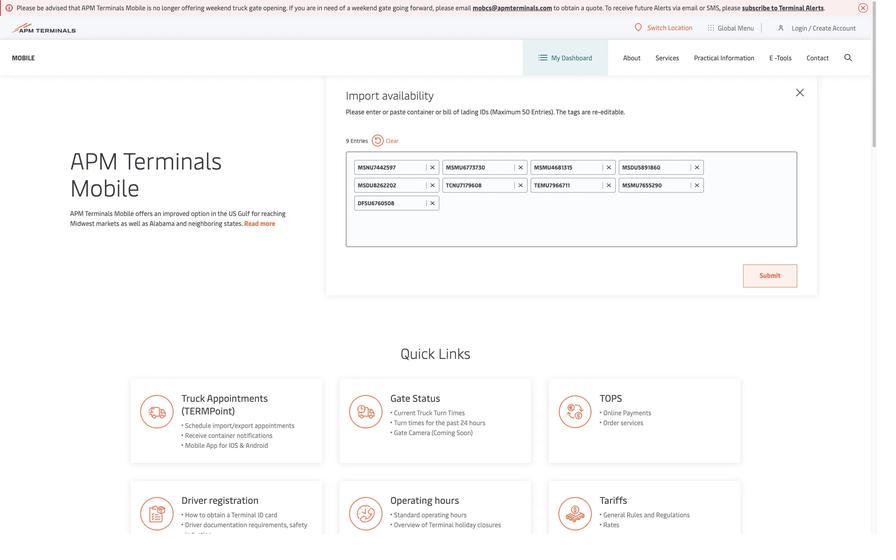 Task type: locate. For each thing, give the bounding box(es) containing it.
please down import
[[346, 107, 365, 116]]

alerts
[[654, 3, 671, 12], [806, 3, 824, 12]]

gate up current
[[391, 392, 410, 404]]

2 vertical spatial apm
[[70, 209, 84, 218]]

in left need
[[317, 3, 322, 12]]

re-
[[592, 107, 601, 116]]

or left sms,
[[699, 3, 705, 12]]

truck up times
[[417, 408, 433, 417]]

1 vertical spatial terminal
[[231, 510, 256, 519]]

Entered ID text field
[[446, 164, 512, 171], [534, 164, 601, 171], [446, 182, 512, 189], [622, 182, 689, 189], [358, 199, 424, 207]]

is
[[147, 3, 151, 12]]

hours
[[469, 418, 486, 427], [435, 494, 459, 507], [451, 510, 467, 519]]

2 horizontal spatial a
[[581, 3, 584, 12]]

1 vertical spatial the
[[436, 418, 445, 427]]

container
[[407, 107, 434, 116], [208, 431, 235, 440]]

please for please enter or paste container or bill of lading ids (maximum 50 entries). the tags are re-editable.
[[346, 107, 365, 116]]

contact
[[807, 53, 829, 62]]

0 horizontal spatial terminal
[[231, 510, 256, 519]]

0 horizontal spatial alerts
[[654, 3, 671, 12]]

apm inside apm terminals mobile
[[70, 144, 118, 176]]

0 horizontal spatial weekend
[[206, 3, 231, 12]]

obtain left quote. to
[[561, 3, 579, 12]]

0 vertical spatial truck
[[181, 392, 205, 404]]

about
[[623, 53, 641, 62]]

1 vertical spatial hours
[[435, 494, 459, 507]]

1 email from the left
[[456, 3, 471, 12]]

driver up induction
[[185, 520, 202, 529]]

turn down current
[[394, 418, 407, 427]]

alabama
[[150, 219, 175, 228]]

1 horizontal spatial are
[[582, 107, 591, 116]]

global
[[718, 23, 736, 32]]

weekend left truck
[[206, 3, 231, 12]]

1 vertical spatial obtain
[[207, 510, 225, 519]]

1 horizontal spatial truck
[[417, 408, 433, 417]]

submit
[[760, 271, 781, 280]]

1 weekend from the left
[[206, 3, 231, 12]]

us
[[229, 209, 236, 218]]

mobile
[[126, 3, 145, 12], [12, 53, 35, 62], [70, 171, 139, 203], [114, 209, 134, 218], [185, 441, 205, 450]]

container up the app
[[208, 431, 235, 440]]

bill
[[443, 107, 452, 116]]

for up read
[[251, 209, 260, 218]]

a left quote. to
[[581, 3, 584, 12]]

hours inside gate status current truck turn times turn times for the past 24 hours gate camera (coming soon)
[[469, 418, 486, 427]]

0 horizontal spatial of
[[339, 3, 345, 12]]

as down offers
[[142, 219, 148, 228]]

container down availability
[[407, 107, 434, 116]]

1 vertical spatial gate
[[394, 428, 407, 437]]

Type or paste your IDs here text field
[[442, 196, 789, 210]]

of right the bill
[[453, 107, 459, 116]]

1 vertical spatial and
[[644, 510, 655, 519]]

offers
[[135, 209, 153, 218]]

of
[[339, 3, 345, 12], [453, 107, 459, 116], [422, 520, 428, 529]]

1 horizontal spatial a
[[347, 3, 350, 12]]

are
[[307, 3, 316, 12], [582, 107, 591, 116]]

import/export
[[212, 421, 253, 430]]

switch location
[[648, 23, 693, 32]]

1 horizontal spatial to
[[554, 3, 560, 12]]

1 horizontal spatial obtain
[[561, 3, 579, 12]]

for for terminals
[[251, 209, 260, 218]]

driver
[[181, 494, 207, 507], [185, 520, 202, 529]]

receive
[[185, 431, 207, 440]]

the
[[218, 209, 227, 218], [436, 418, 445, 427]]

of inside 'operating hours standard operating hours overview of terminal holiday closures'
[[422, 520, 428, 529]]

global menu button
[[701, 16, 762, 40]]

alerts up 'login / create account' 'link' on the right top of the page
[[806, 3, 824, 12]]

1 horizontal spatial turn
[[434, 408, 447, 417]]

links
[[438, 343, 471, 363]]

read more
[[244, 219, 275, 228]]

2 vertical spatial terminal
[[429, 520, 454, 529]]

truck
[[181, 392, 205, 404], [417, 408, 433, 417]]

1 vertical spatial apm
[[70, 144, 118, 176]]

future
[[635, 3, 653, 12]]

you
[[295, 3, 305, 12]]

0 vertical spatial obtain
[[561, 3, 579, 12]]

submit button
[[743, 265, 797, 288]]

terminal left id
[[231, 510, 256, 519]]

if
[[289, 3, 293, 12]]

0 horizontal spatial container
[[208, 431, 235, 440]]

.
[[824, 3, 825, 12]]

1 horizontal spatial or
[[436, 107, 441, 116]]

1 horizontal spatial alerts
[[806, 3, 824, 12]]

container inside truck appointments (termpoint) schedule import/export appointments receive container notifications mobile app for ios & android
[[208, 431, 235, 440]]

1 alerts from the left
[[654, 3, 671, 12]]

2 vertical spatial of
[[422, 520, 428, 529]]

soon)
[[457, 428, 473, 437]]

terminals for apm terminals mobile offers an improved option in the us gulf for reaching midwest markets as well as alabama and neighboring states.
[[85, 209, 113, 218]]

of right need
[[339, 3, 345, 12]]

and right rules
[[644, 510, 655, 519]]

please
[[436, 3, 454, 12], [722, 3, 741, 12]]

the
[[556, 107, 566, 116]]

0 horizontal spatial a
[[227, 510, 230, 519]]

0 horizontal spatial truck
[[181, 392, 205, 404]]

1 vertical spatial container
[[208, 431, 235, 440]]

1 horizontal spatial weekend
[[352, 3, 377, 12]]

2 email from the left
[[682, 3, 698, 12]]

0 horizontal spatial for
[[219, 441, 227, 450]]

1 horizontal spatial in
[[317, 3, 322, 12]]

0 horizontal spatial obtain
[[207, 510, 225, 519]]

2 alerts from the left
[[806, 3, 824, 12]]

the left us
[[218, 209, 227, 218]]

1 horizontal spatial and
[[644, 510, 655, 519]]

1 horizontal spatial gate
[[379, 3, 391, 12]]

my dashboard button
[[539, 40, 592, 75]]

hours up holiday
[[451, 510, 467, 519]]

enter
[[366, 107, 381, 116]]

0 vertical spatial of
[[339, 3, 345, 12]]

are left the re-
[[582, 107, 591, 116]]

-
[[775, 53, 777, 62]]

1 horizontal spatial the
[[436, 418, 445, 427]]

login
[[792, 23, 807, 32]]

please left be on the top of page
[[17, 3, 35, 12]]

hours up operating
[[435, 494, 459, 507]]

quick links
[[401, 343, 471, 363]]

gate left camera
[[394, 428, 407, 437]]

please for please be advised that apm terminals mobile is no longer offering weekend truck gate opening. if you are in need of a weekend gate going forward, please email mobcs@apmterminals.com to obtain a quote. to receive future alerts via email or sms, please subscribe to terminal alerts .
[[17, 3, 35, 12]]

terminals inside apm terminals mobile offers an improved option in the us gulf for reaching midwest markets as well as alabama and neighboring states.
[[85, 209, 113, 218]]

2 horizontal spatial terminal
[[779, 3, 805, 12]]

going
[[393, 3, 409, 12]]

1 vertical spatial please
[[346, 107, 365, 116]]

1 horizontal spatial for
[[251, 209, 260, 218]]

overview
[[394, 520, 420, 529]]

id
[[258, 510, 263, 519]]

terminals
[[97, 3, 124, 12], [123, 144, 222, 176], [85, 209, 113, 218]]

truck inside gate status current truck turn times turn times for the past 24 hours gate camera (coming soon)
[[417, 408, 433, 417]]

current
[[394, 408, 416, 417]]

safety
[[289, 520, 307, 529]]

1 horizontal spatial of
[[422, 520, 428, 529]]

gulf
[[238, 209, 250, 218]]

Entered ID text field
[[358, 164, 424, 171], [622, 164, 689, 171], [358, 182, 424, 189], [534, 182, 601, 189]]

and down the improved
[[176, 219, 187, 228]]

for inside truck appointments (termpoint) schedule import/export appointments receive container notifications mobile app for ios & android
[[219, 441, 227, 450]]

1 horizontal spatial terminal
[[429, 520, 454, 529]]

tariffs - 131 image
[[559, 497, 592, 531]]

for left the ios
[[219, 441, 227, 450]]

no
[[153, 3, 160, 12]]

hours right 24
[[469, 418, 486, 427]]

0 horizontal spatial please
[[436, 3, 454, 12]]

0 horizontal spatial as
[[121, 219, 127, 228]]

please
[[17, 3, 35, 12], [346, 107, 365, 116]]

a right need
[[347, 3, 350, 12]]

or right enter
[[383, 107, 388, 116]]

apm inside apm terminals mobile offers an improved option in the us gulf for reaching midwest markets as well as alabama and neighboring states.
[[70, 209, 84, 218]]

0 horizontal spatial in
[[211, 209, 216, 218]]

1 as from the left
[[121, 219, 127, 228]]

1 vertical spatial for
[[426, 418, 434, 427]]

for right times
[[426, 418, 434, 427]]

services button
[[656, 40, 679, 75]]

terminal inside driver registration how to obtain a terminal id card driver documentation requirements, safety induction
[[231, 510, 256, 519]]

(maximum
[[490, 107, 521, 116]]

as left well
[[121, 219, 127, 228]]

2 horizontal spatial of
[[453, 107, 459, 116]]

terminal up login
[[779, 3, 805, 12]]

terminals inside apm terminals mobile
[[123, 144, 222, 176]]

2 horizontal spatial for
[[426, 418, 434, 427]]

registration
[[209, 494, 258, 507]]

are right you on the top left of the page
[[307, 3, 316, 12]]

0 vertical spatial are
[[307, 3, 316, 12]]

0 vertical spatial the
[[218, 209, 227, 218]]

1 vertical spatial are
[[582, 107, 591, 116]]

apmt icon 100 image
[[559, 395, 592, 429]]

2 vertical spatial terminals
[[85, 209, 113, 218]]

2 gate from the left
[[379, 3, 391, 12]]

0 horizontal spatial please
[[17, 3, 35, 12]]

1 vertical spatial terminals
[[123, 144, 222, 176]]

1 gate from the left
[[249, 3, 262, 12]]

please right sms,
[[722, 3, 741, 12]]

for inside apm terminals mobile offers an improved option in the us gulf for reaching midwest markets as well as alabama and neighboring states.
[[251, 209, 260, 218]]

1 horizontal spatial as
[[142, 219, 148, 228]]

operating
[[391, 494, 433, 507]]

0 horizontal spatial and
[[176, 219, 187, 228]]

obtain
[[561, 3, 579, 12], [207, 510, 225, 519]]

1 vertical spatial truck
[[417, 408, 433, 417]]

the inside gate status current truck turn times turn times for the past 24 hours gate camera (coming soon)
[[436, 418, 445, 427]]

driver up how
[[181, 494, 207, 507]]

0 vertical spatial terminal
[[779, 3, 805, 12]]

0 vertical spatial container
[[407, 107, 434, 116]]

of down operating
[[422, 520, 428, 529]]

0 horizontal spatial the
[[218, 209, 227, 218]]

0 horizontal spatial gate
[[249, 3, 262, 12]]

tops
[[600, 392, 622, 404]]

2 as from the left
[[142, 219, 148, 228]]

terminal down operating
[[429, 520, 454, 529]]

orange club loyalty program - 56 image
[[140, 395, 173, 429]]

0 horizontal spatial email
[[456, 3, 471, 12]]

menu
[[738, 23, 754, 32]]

past
[[447, 418, 459, 427]]

1 horizontal spatial please
[[346, 107, 365, 116]]

offering
[[181, 3, 204, 12]]

or left the bill
[[436, 107, 441, 116]]

obtain up documentation
[[207, 510, 225, 519]]

weekend right need
[[352, 3, 377, 12]]

0 vertical spatial for
[[251, 209, 260, 218]]

0 vertical spatial driver
[[181, 494, 207, 507]]

states.
[[224, 219, 243, 228]]

0 vertical spatial terminals
[[97, 3, 124, 12]]

2 vertical spatial for
[[219, 441, 227, 450]]

mobile inside truck appointments (termpoint) schedule import/export appointments receive container notifications mobile app for ios & android
[[185, 441, 205, 450]]

as
[[121, 219, 127, 228], [142, 219, 148, 228]]

apm
[[82, 3, 95, 12], [70, 144, 118, 176], [70, 209, 84, 218]]

truck up schedule
[[181, 392, 205, 404]]

in
[[317, 3, 322, 12], [211, 209, 216, 218]]

0 vertical spatial hours
[[469, 418, 486, 427]]

0 horizontal spatial are
[[307, 3, 316, 12]]

more
[[260, 219, 275, 228]]

mobile inside apm terminals mobile offers an improved option in the us gulf for reaching midwest markets as well as alabama and neighboring states.
[[114, 209, 134, 218]]

0 vertical spatial please
[[17, 3, 35, 12]]

a inside driver registration how to obtain a terminal id card driver documentation requirements, safety induction
[[227, 510, 230, 519]]

in up neighboring on the left of the page
[[211, 209, 216, 218]]

online
[[604, 408, 622, 417]]

1 horizontal spatial please
[[722, 3, 741, 12]]

1 vertical spatial driver
[[185, 520, 202, 529]]

mobcs@apmterminals.com link
[[473, 3, 552, 12]]

a up documentation
[[227, 510, 230, 519]]

1 horizontal spatial email
[[682, 3, 698, 12]]

alerts left via
[[654, 3, 671, 12]]

turn up past
[[434, 408, 447, 417]]

payments
[[623, 408, 652, 417]]

0 horizontal spatial to
[[199, 510, 205, 519]]

gate left going
[[379, 3, 391, 12]]

and inside the "tariffs general rules and regulations rates"
[[644, 510, 655, 519]]

(coming
[[432, 428, 455, 437]]

be
[[37, 3, 44, 12]]

mobcs@apmterminals.com
[[473, 3, 552, 12]]

global menu
[[718, 23, 754, 32]]

1 vertical spatial turn
[[394, 418, 407, 427]]

0 vertical spatial and
[[176, 219, 187, 228]]

please right forward,
[[436, 3, 454, 12]]

1 vertical spatial in
[[211, 209, 216, 218]]

regulations
[[656, 510, 690, 519]]

the up the (coming
[[436, 418, 445, 427]]

rules
[[627, 510, 643, 519]]

my
[[551, 53, 560, 62]]

9 entries
[[346, 137, 368, 144]]

gate right truck
[[249, 3, 262, 12]]



Task type: vqa. For each thing, say whether or not it's contained in the screenshot.
services
yes



Task type: describe. For each thing, give the bounding box(es) containing it.
tariffs general rules and regulations rates
[[600, 494, 690, 529]]

entries).
[[531, 107, 555, 116]]

general
[[604, 510, 625, 519]]

via
[[673, 3, 681, 12]]

clear button
[[372, 135, 399, 147]]

please enter or paste container or bill of lading ids (maximum 50 entries). the tags are re-editable.
[[346, 107, 625, 116]]

24
[[461, 418, 468, 427]]

manager truck appointments - 53 image
[[349, 395, 383, 429]]

2 horizontal spatial to
[[771, 3, 778, 12]]

driver registration - 82 image
[[140, 497, 173, 531]]

an
[[154, 209, 161, 218]]

schedule
[[185, 421, 211, 430]]

dashboard
[[562, 53, 592, 62]]

(termpoint)
[[181, 404, 235, 417]]

1 horizontal spatial container
[[407, 107, 434, 116]]

create
[[813, 23, 831, 32]]

quick
[[401, 343, 435, 363]]

clear
[[386, 137, 399, 144]]

0 horizontal spatial turn
[[394, 418, 407, 427]]

2 vertical spatial hours
[[451, 510, 467, 519]]

switch
[[648, 23, 667, 32]]

apm for apm terminals mobile
[[70, 144, 118, 176]]

1 please from the left
[[436, 3, 454, 12]]

truck inside truck appointments (termpoint) schedule import/export appointments receive container notifications mobile app for ios & android
[[181, 392, 205, 404]]

e -tools button
[[770, 40, 792, 75]]

about button
[[623, 40, 641, 75]]

order
[[604, 418, 619, 427]]

standard
[[394, 510, 420, 519]]

practical information button
[[694, 40, 755, 75]]

obtain inside driver registration how to obtain a terminal id card driver documentation requirements, safety induction
[[207, 510, 225, 519]]

times
[[448, 408, 465, 417]]

tops online payments order services
[[600, 392, 652, 427]]

import
[[346, 87, 379, 102]]

tools
[[777, 53, 792, 62]]

truck
[[233, 3, 248, 12]]

forward,
[[410, 3, 434, 12]]

how
[[185, 510, 198, 519]]

tariffs
[[600, 494, 628, 507]]

1 vertical spatial of
[[453, 107, 459, 116]]

login / create account link
[[777, 16, 856, 39]]

login / create account
[[792, 23, 856, 32]]

apm terminals mobile
[[70, 144, 222, 203]]

0 vertical spatial apm
[[82, 3, 95, 12]]

appointments
[[207, 392, 268, 404]]

terminals for apm terminals mobile
[[123, 144, 222, 176]]

lading
[[461, 107, 478, 116]]

terminal inside 'operating hours standard operating hours overview of terminal holiday closures'
[[429, 520, 454, 529]]

holiday
[[455, 520, 476, 529]]

read
[[244, 219, 259, 228]]

in inside apm terminals mobile offers an improved option in the us gulf for reaching midwest markets as well as alabama and neighboring states.
[[211, 209, 216, 218]]

sms,
[[707, 3, 721, 12]]

apm for apm terminals mobile offers an improved option in the us gulf for reaching midwest markets as well as alabama and neighboring states.
[[70, 209, 84, 218]]

times
[[409, 418, 424, 427]]

for inside gate status current truck turn times turn times for the past 24 hours gate camera (coming soon)
[[426, 418, 434, 427]]

services
[[621, 418, 644, 427]]

switch location button
[[635, 23, 693, 32]]

opening.
[[263, 3, 287, 12]]

reaching
[[261, 209, 286, 218]]

quote. to
[[586, 3, 612, 12]]

app
[[206, 441, 217, 450]]

please be advised that apm terminals mobile is no longer offering weekend truck gate opening. if you are in need of a weekend gate going forward, please email mobcs@apmterminals.com to obtain a quote. to receive future alerts via email or sms, please subscribe to terminal alerts .
[[17, 3, 825, 12]]

2 horizontal spatial or
[[699, 3, 705, 12]]

50
[[522, 107, 530, 116]]

information
[[721, 53, 755, 62]]

0 vertical spatial turn
[[434, 408, 447, 417]]

editable.
[[601, 107, 625, 116]]

need
[[324, 3, 338, 12]]

the inside apm terminals mobile offers an improved option in the us gulf for reaching midwest markets as well as alabama and neighboring states.
[[218, 209, 227, 218]]

availability
[[382, 87, 434, 102]]

gate status current truck turn times turn times for the past 24 hours gate camera (coming soon)
[[391, 392, 486, 437]]

documentation
[[203, 520, 247, 529]]

to inside driver registration how to obtain a terminal id card driver documentation requirements, safety induction
[[199, 510, 205, 519]]

operating hours - 112 image
[[349, 497, 383, 531]]

0 vertical spatial in
[[317, 3, 322, 12]]

close alert image
[[859, 3, 868, 13]]

my dashboard
[[551, 53, 592, 62]]

and inside apm terminals mobile offers an improved option in the us gulf for reaching midwest markets as well as alabama and neighboring states.
[[176, 219, 187, 228]]

location
[[668, 23, 693, 32]]

ios
[[229, 441, 238, 450]]

read more link
[[244, 219, 275, 228]]

rates
[[604, 520, 620, 529]]

services
[[656, 53, 679, 62]]

operating hours standard operating hours overview of terminal holiday closures
[[391, 494, 501, 529]]

0 horizontal spatial or
[[383, 107, 388, 116]]

2 weekend from the left
[[352, 3, 377, 12]]

2 please from the left
[[722, 3, 741, 12]]

0 vertical spatial gate
[[391, 392, 410, 404]]

neighboring
[[188, 219, 222, 228]]

entries
[[351, 137, 368, 144]]

mobile secondary image
[[109, 202, 248, 321]]

driver registration how to obtain a terminal id card driver documentation requirements, safety induction
[[181, 494, 307, 534]]

closures
[[478, 520, 501, 529]]

&
[[239, 441, 244, 450]]

tags
[[568, 107, 580, 116]]

well
[[129, 219, 140, 228]]

mobile inside apm terminals mobile
[[70, 171, 139, 203]]

for for appointments
[[219, 441, 227, 450]]

markets
[[96, 219, 119, 228]]

subscribe to terminal alerts link
[[742, 3, 824, 12]]

mobile link
[[12, 53, 35, 63]]

appointments
[[255, 421, 294, 430]]

camera
[[409, 428, 430, 437]]



